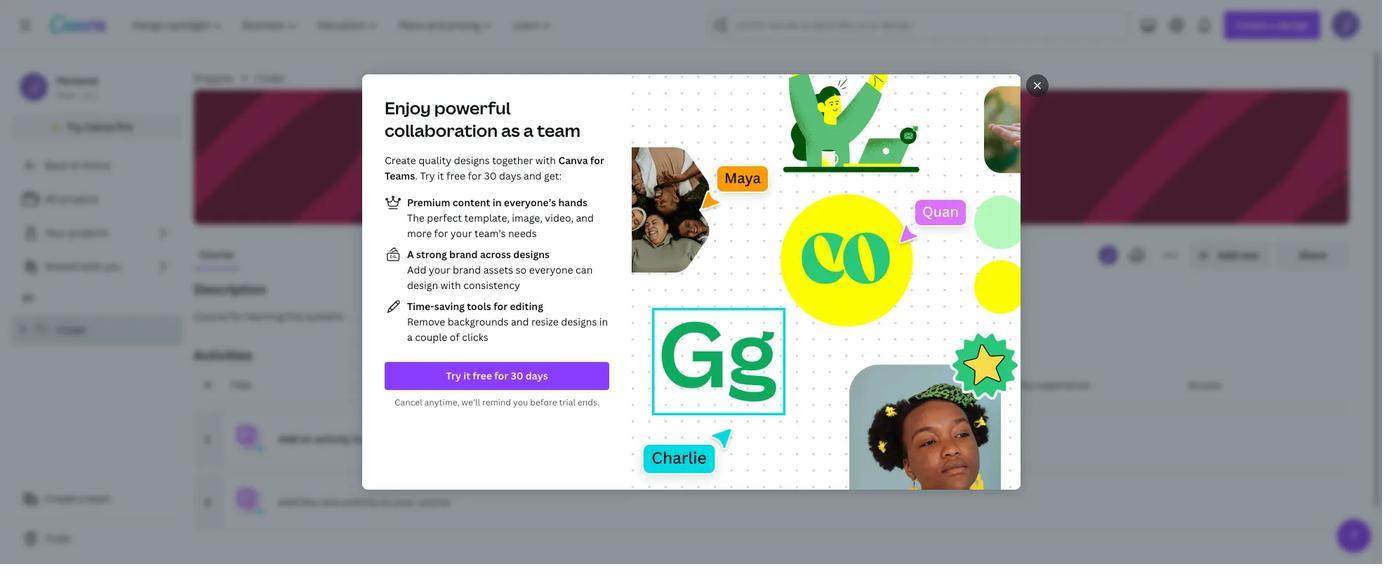 Task type: vqa. For each thing, say whether or not it's contained in the screenshot.
the bottommost 1 Of 13 'link'
no



Task type: locate. For each thing, give the bounding box(es) containing it.
1 vertical spatial canva
[[558, 154, 588, 167]]

days up before
[[526, 369, 548, 383]]

your projects
[[45, 226, 108, 240]]

and inside time-saving tools for editing remove backgrounds and resize designs in a couple of clicks
[[511, 315, 529, 329]]

1 vertical spatial try
[[420, 169, 435, 183]]

create up teams
[[385, 154, 416, 167]]

free •
[[56, 89, 80, 101]]

add
[[407, 263, 426, 277], [279, 496, 298, 509]]

designs right resize
[[561, 315, 597, 329]]

try down •
[[67, 120, 82, 133]]

a strong brand across designs add your brand assets so everyone can design with consistency
[[407, 248, 593, 292]]

premium content in everyone's hands the perfect template, image, video, and more for your team's needs
[[407, 196, 594, 240]]

0 horizontal spatial try
[[67, 120, 82, 133]]

designs inside a strong brand across designs add your brand assets so everyone can design with consistency
[[513, 248, 550, 261]]

quality
[[418, 154, 451, 167]]

title
[[230, 379, 252, 392]]

1 horizontal spatial team
[[537, 119, 581, 142]]

canva
[[84, 120, 114, 133], [558, 154, 588, 167]]

1 vertical spatial add
[[279, 496, 298, 509]]

back to home
[[45, 159, 111, 172]]

a right as
[[523, 119, 534, 142]]

everyone's
[[504, 196, 556, 209]]

team up trash 'link'
[[87, 492, 111, 506]]

template,
[[464, 211, 510, 225]]

2 horizontal spatial designs
[[561, 315, 597, 329]]

try for try canva pro
[[67, 120, 82, 133]]

and left get: at the left top
[[524, 169, 542, 183]]

try inside the try canva pro button
[[67, 120, 82, 133]]

0 horizontal spatial list
[[11, 185, 183, 281]]

2 horizontal spatial try
[[446, 369, 461, 383]]

premium
[[407, 196, 450, 209]]

create for create quality designs together with
[[385, 154, 416, 167]]

0 vertical spatial with
[[535, 154, 556, 167]]

0 horizontal spatial 30
[[484, 169, 497, 183]]

1 vertical spatial projects
[[69, 226, 108, 240]]

in
[[493, 196, 502, 209], [599, 315, 608, 329]]

the right learning
[[287, 310, 303, 323]]

in right resize
[[599, 315, 608, 329]]

1
[[93, 89, 98, 101], [205, 433, 211, 446]]

add left next
[[279, 496, 298, 509]]

try it free for 30 days button
[[385, 362, 609, 391]]

0 vertical spatial canva
[[84, 120, 114, 133]]

2 vertical spatial designs
[[561, 315, 597, 329]]

30 down create quality designs together with
[[484, 169, 497, 183]]

0 vertical spatial in
[[493, 196, 502, 209]]

and down the "editing" in the bottom left of the page
[[511, 315, 529, 329]]

folder link right "projects" link
[[255, 71, 286, 86]]

folder inside button
[[724, 142, 797, 172]]

0 vertical spatial the
[[287, 310, 303, 323]]

team up get: at the left top
[[537, 119, 581, 142]]

1 vertical spatial a
[[407, 331, 413, 344]]

course for course for learning the systems
[[194, 310, 227, 323]]

designs up so
[[513, 248, 550, 261]]

backgrounds
[[448, 315, 509, 329]]

0 vertical spatial to
[[70, 159, 80, 172]]

add the next activity to your course
[[279, 496, 450, 509]]

1 down #
[[205, 433, 211, 446]]

trial
[[559, 397, 576, 409]]

2 vertical spatial with
[[440, 279, 461, 292]]

1 vertical spatial designs
[[513, 248, 550, 261]]

all
[[45, 192, 57, 206], [22, 292, 33, 304]]

1 horizontal spatial all
[[45, 192, 57, 206]]

all projects link
[[11, 185, 183, 214]]

2 vertical spatial and
[[511, 315, 529, 329]]

1 horizontal spatial you
[[513, 397, 528, 409]]

0 vertical spatial add
[[407, 263, 426, 277]]

0 horizontal spatial you
[[104, 260, 121, 273]]

canva up get: at the left top
[[558, 154, 588, 167]]

try inside the try it free for 30 days button
[[446, 369, 461, 383]]

saving
[[434, 300, 465, 313]]

0 vertical spatial it
[[437, 169, 444, 183]]

folder link
[[255, 71, 286, 86], [11, 316, 183, 346]]

0 vertical spatial days
[[499, 169, 521, 183]]

1 vertical spatial folder link
[[11, 316, 183, 346]]

0 horizontal spatial team
[[87, 492, 111, 506]]

you down your projects link
[[104, 260, 121, 273]]

you
[[104, 260, 121, 273], [513, 397, 528, 409]]

1 horizontal spatial folder link
[[255, 71, 286, 86]]

your inside premium content in everyone's hands the perfect template, image, video, and more for your team's needs
[[450, 227, 472, 240]]

0 horizontal spatial with
[[81, 260, 101, 273]]

editing
[[510, 300, 543, 313]]

your left course
[[393, 496, 415, 509]]

1 horizontal spatial create
[[385, 154, 416, 167]]

with up get: at the left top
[[535, 154, 556, 167]]

1 vertical spatial your
[[429, 263, 450, 277]]

1 horizontal spatial a
[[407, 331, 413, 344]]

0 horizontal spatial canva
[[84, 120, 114, 133]]

1 right •
[[93, 89, 98, 101]]

list containing all projects
[[11, 185, 183, 281]]

to inside 'link'
[[70, 159, 80, 172]]

it
[[437, 169, 444, 183], [463, 369, 470, 383]]

1 horizontal spatial 30
[[511, 369, 523, 383]]

0 horizontal spatial all
[[22, 292, 33, 304]]

a left couple
[[407, 331, 413, 344]]

projects right your
[[69, 226, 108, 240]]

2 horizontal spatial a
[[523, 119, 534, 142]]

0 vertical spatial and
[[524, 169, 542, 183]]

0 horizontal spatial add
[[279, 496, 298, 509]]

projects link
[[194, 71, 233, 86]]

design
[[407, 279, 438, 292]]

0 vertical spatial all
[[45, 192, 57, 206]]

with inside a strong brand across designs add your brand assets so everyone can design with consistency
[[440, 279, 461, 292]]

0 vertical spatial you
[[104, 260, 121, 273]]

projects for your projects
[[69, 226, 108, 240]]

canva inside button
[[84, 120, 114, 133]]

0 horizontal spatial in
[[493, 196, 502, 209]]

0 horizontal spatial create
[[45, 492, 76, 506]]

to right activity
[[381, 496, 391, 509]]

1 vertical spatial team
[[87, 492, 111, 506]]

try up anytime,
[[446, 369, 461, 383]]

2
[[205, 496, 211, 509]]

1 horizontal spatial days
[[526, 369, 548, 383]]

None search field
[[708, 11, 1130, 39]]

team
[[537, 119, 581, 142], [87, 492, 111, 506]]

folder link down shared with you link
[[11, 316, 183, 346]]

1 vertical spatial and
[[576, 211, 594, 225]]

and for . try it free for 30 days and get:
[[524, 169, 542, 183]]

with up "saving"
[[440, 279, 461, 292]]

team's
[[475, 227, 506, 240]]

0 vertical spatial try
[[67, 120, 82, 133]]

a inside enjoy powerful collaboration as a team
[[523, 119, 534, 142]]

0 vertical spatial create
[[385, 154, 416, 167]]

all for all
[[22, 292, 33, 304]]

your
[[45, 226, 66, 240]]

folder
[[255, 72, 286, 85], [724, 142, 797, 172], [56, 324, 87, 337]]

1 horizontal spatial 1
[[205, 433, 211, 446]]

try canva pro
[[67, 120, 133, 133]]

a up trash 'link'
[[79, 492, 84, 506]]

to right back
[[70, 159, 80, 172]]

0 horizontal spatial it
[[437, 169, 444, 183]]

the
[[407, 211, 425, 225]]

0 vertical spatial course
[[199, 248, 233, 261]]

0 vertical spatial your
[[450, 227, 472, 240]]

0 horizontal spatial to
[[70, 159, 80, 172]]

0 vertical spatial a
[[523, 119, 534, 142]]

0 vertical spatial designs
[[454, 154, 490, 167]]

video,
[[545, 211, 574, 225]]

1 horizontal spatial to
[[381, 496, 391, 509]]

1 horizontal spatial canva
[[558, 154, 588, 167]]

1 vertical spatial to
[[381, 496, 391, 509]]

designs
[[454, 154, 490, 167], [513, 248, 550, 261], [561, 315, 597, 329]]

perfect
[[427, 211, 462, 225]]

0 vertical spatial projects
[[60, 192, 99, 206]]

1 vertical spatial free
[[473, 369, 492, 383]]

course button
[[194, 242, 239, 268]]

so
[[516, 263, 527, 277]]

1 vertical spatial folder
[[724, 142, 797, 172]]

list
[[11, 185, 183, 281], [385, 195, 609, 346]]

. try it free for 30 days and get:
[[415, 169, 562, 183]]

projects down back to home
[[60, 192, 99, 206]]

1 vertical spatial in
[[599, 315, 608, 329]]

create
[[385, 154, 416, 167], [45, 492, 76, 506]]

0 vertical spatial folder
[[255, 72, 286, 85]]

0 vertical spatial team
[[537, 119, 581, 142]]

you left before
[[513, 397, 528, 409]]

1 vertical spatial 30
[[511, 369, 523, 383]]

1 vertical spatial all
[[22, 292, 33, 304]]

and inside premium content in everyone's hands the perfect template, image, video, and more for your team's needs
[[576, 211, 594, 225]]

team inside button
[[87, 492, 111, 506]]

1 horizontal spatial folder
[[255, 72, 286, 85]]

description
[[194, 281, 266, 298]]

1 horizontal spatial in
[[599, 315, 608, 329]]

1 vertical spatial days
[[526, 369, 548, 383]]

the left next
[[301, 496, 317, 509]]

2 vertical spatial a
[[79, 492, 84, 506]]

0 horizontal spatial free
[[446, 169, 465, 183]]

course down description
[[194, 310, 227, 323]]

1 horizontal spatial add
[[407, 263, 426, 277]]

1 horizontal spatial free
[[473, 369, 492, 383]]

with
[[535, 154, 556, 167], [81, 260, 101, 273], [440, 279, 461, 292]]

try for try it free for 30 days
[[446, 369, 461, 383]]

brand right strong
[[449, 248, 478, 261]]

designs up . try it free for 30 days and get:
[[454, 154, 490, 167]]

0 vertical spatial 1
[[93, 89, 98, 101]]

back to home link
[[11, 152, 183, 180]]

1 horizontal spatial with
[[440, 279, 461, 292]]

all inside all projects link
[[45, 192, 57, 206]]

learning
[[246, 310, 285, 323]]

your
[[450, 227, 472, 240], [429, 263, 450, 277], [393, 496, 415, 509]]

canva inside canva for teams
[[558, 154, 588, 167]]

next
[[319, 496, 340, 509]]

1 horizontal spatial list
[[385, 195, 609, 346]]

the
[[287, 310, 303, 323], [301, 496, 317, 509]]

cancel
[[394, 397, 422, 409]]

of
[[450, 331, 460, 344]]

create up "trash"
[[45, 492, 76, 506]]

free down create quality designs together with
[[446, 169, 465, 183]]

create inside button
[[45, 492, 76, 506]]

0 horizontal spatial a
[[79, 492, 84, 506]]

your down strong
[[429, 263, 450, 277]]

free up we'll
[[473, 369, 492, 383]]

.
[[415, 169, 418, 183]]

and down hands
[[576, 211, 594, 225]]

it up we'll
[[463, 369, 470, 383]]

0 horizontal spatial days
[[499, 169, 521, 183]]

days down together
[[499, 169, 521, 183]]

cancel anytime, we'll remind you before trial ends.
[[394, 397, 599, 409]]

30 inside the try it free for 30 days button
[[511, 369, 523, 383]]

in up 'template,' at the left top of page
[[493, 196, 502, 209]]

1 horizontal spatial designs
[[513, 248, 550, 261]]

canva left pro
[[84, 120, 114, 133]]

add up design at the left of the page
[[407, 263, 426, 277]]

we'll
[[461, 397, 480, 409]]

with right shared
[[81, 260, 101, 273]]

your down perfect
[[450, 227, 472, 240]]

all for all projects
[[45, 192, 57, 206]]

brand up consistency
[[453, 263, 481, 277]]

enjoy powerful collaboration as a team
[[385, 96, 581, 142]]

0 vertical spatial 30
[[484, 169, 497, 183]]

days
[[499, 169, 521, 183], [526, 369, 548, 383]]

30 up cancel anytime, we'll remind you before trial ends.
[[511, 369, 523, 383]]

2 horizontal spatial folder
[[724, 142, 797, 172]]

team inside enjoy powerful collaboration as a team
[[537, 119, 581, 142]]

1 horizontal spatial it
[[463, 369, 470, 383]]

it down quality
[[437, 169, 444, 183]]

free inside button
[[473, 369, 492, 383]]

and
[[524, 169, 542, 183], [576, 211, 594, 225], [511, 315, 529, 329]]

2 vertical spatial folder
[[56, 324, 87, 337]]

1 vertical spatial course
[[194, 310, 227, 323]]

the inside button
[[287, 310, 303, 323]]

it inside button
[[463, 369, 470, 383]]

2 vertical spatial try
[[446, 369, 461, 383]]

try right .
[[420, 169, 435, 183]]

course up description
[[199, 248, 233, 261]]



Task type: describe. For each thing, give the bounding box(es) containing it.
enjoy
[[385, 96, 431, 119]]

resize
[[531, 315, 559, 329]]

1 horizontal spatial try
[[420, 169, 435, 183]]

personal
[[56, 74, 98, 87]]

assets
[[483, 263, 513, 277]]

1 vertical spatial brand
[[453, 263, 481, 277]]

a inside button
[[79, 492, 84, 506]]

in inside premium content in everyone's hands the perfect template, image, video, and more for your team's needs
[[493, 196, 502, 209]]

course
[[417, 496, 450, 509]]

activity experience
[[998, 379, 1090, 392]]

get:
[[544, 169, 562, 183]]

image,
[[512, 211, 542, 225]]

pro
[[116, 120, 133, 133]]

remind
[[482, 397, 511, 409]]

systems
[[305, 310, 344, 323]]

couple
[[415, 331, 447, 344]]

all projects
[[45, 192, 99, 206]]

everyone
[[529, 263, 573, 277]]

in inside time-saving tools for editing remove backgrounds and resize designs in a couple of clicks
[[599, 315, 608, 329]]

top level navigation element
[[124, 11, 564, 39]]

activities
[[194, 347, 252, 364]]

#
[[205, 379, 211, 392]]

days inside the try it free for 30 days button
[[526, 369, 548, 383]]

0 horizontal spatial folder
[[56, 324, 87, 337]]

2 vertical spatial your
[[393, 496, 415, 509]]

create for create a team
[[45, 492, 76, 506]]

more
[[407, 227, 432, 240]]

list containing premium content in everyone's hands
[[385, 195, 609, 346]]

clicks
[[462, 331, 488, 344]]

hands
[[558, 196, 587, 209]]

a inside time-saving tools for editing remove backgrounds and resize designs in a couple of clicks
[[407, 331, 413, 344]]

remove
[[407, 315, 445, 329]]

activity
[[342, 496, 378, 509]]

your projects link
[[11, 219, 183, 247]]

home
[[82, 159, 111, 172]]

for inside time-saving tools for editing remove backgrounds and resize designs in a couple of clicks
[[494, 300, 508, 313]]

a
[[407, 248, 414, 261]]

across
[[480, 248, 511, 261]]

for inside canva for teams
[[590, 154, 604, 167]]

0 vertical spatial free
[[446, 169, 465, 183]]

tools
[[467, 300, 491, 313]]

0 vertical spatial folder link
[[255, 71, 286, 86]]

teams
[[385, 169, 415, 183]]

create quality designs together with
[[385, 154, 558, 167]]

back
[[45, 159, 68, 172]]

2 horizontal spatial with
[[535, 154, 556, 167]]

trash
[[45, 532, 71, 546]]

collaboration
[[385, 119, 498, 142]]

1 vertical spatial you
[[513, 397, 528, 409]]

0 horizontal spatial 1
[[93, 89, 98, 101]]

shared with you
[[45, 260, 121, 273]]

time-saving tools for editing remove backgrounds and resize designs in a couple of clicks
[[407, 300, 608, 344]]

•
[[77, 89, 80, 101]]

share button
[[1277, 242, 1350, 270]]

consistency
[[463, 279, 520, 292]]

content
[[452, 196, 490, 209]]

strong
[[416, 248, 447, 261]]

as
[[501, 119, 520, 142]]

share
[[1300, 249, 1327, 262]]

add inside a strong brand across designs add your brand assets so everyone can design with consistency
[[407, 263, 426, 277]]

shared
[[45, 260, 78, 273]]

time-
[[407, 300, 434, 313]]

designs inside time-saving tools for editing remove backgrounds and resize designs in a couple of clicks
[[561, 315, 597, 329]]

try it free for 30 days
[[446, 369, 548, 383]]

course for learning the systems button
[[194, 309, 1350, 324]]

1 vertical spatial 1
[[205, 433, 211, 446]]

0 horizontal spatial designs
[[454, 154, 490, 167]]

folder button
[[717, 135, 804, 179]]

you inside list
[[104, 260, 121, 273]]

projects for all projects
[[60, 192, 99, 206]]

0 horizontal spatial folder link
[[11, 316, 183, 346]]

free
[[56, 89, 74, 101]]

shared with you link
[[11, 253, 183, 281]]

trash link
[[11, 525, 183, 553]]

canva for teams
[[385, 154, 604, 183]]

and for time-saving tools for editing remove backgrounds and resize designs in a couple of clicks
[[511, 315, 529, 329]]

course for learning the systems
[[194, 310, 344, 323]]

before
[[530, 397, 557, 409]]

powerful
[[434, 96, 511, 119]]

create a team
[[45, 492, 111, 506]]

together
[[492, 154, 533, 167]]

projects
[[194, 72, 233, 85]]

can
[[576, 263, 593, 277]]

ends.
[[578, 397, 599, 409]]

0 vertical spatial brand
[[449, 248, 478, 261]]

access
[[1189, 379, 1222, 392]]

experience
[[1038, 379, 1090, 392]]

course for course
[[199, 248, 233, 261]]

try canva pro button
[[11, 114, 183, 140]]

for inside premium content in everyone's hands the perfect template, image, video, and more for your team's needs
[[434, 227, 448, 240]]

anytime,
[[424, 397, 459, 409]]

1 vertical spatial the
[[301, 496, 317, 509]]

1 vertical spatial with
[[81, 260, 101, 273]]

needs
[[508, 227, 537, 240]]

your inside a strong brand across designs add your brand assets so everyone can design with consistency
[[429, 263, 450, 277]]



